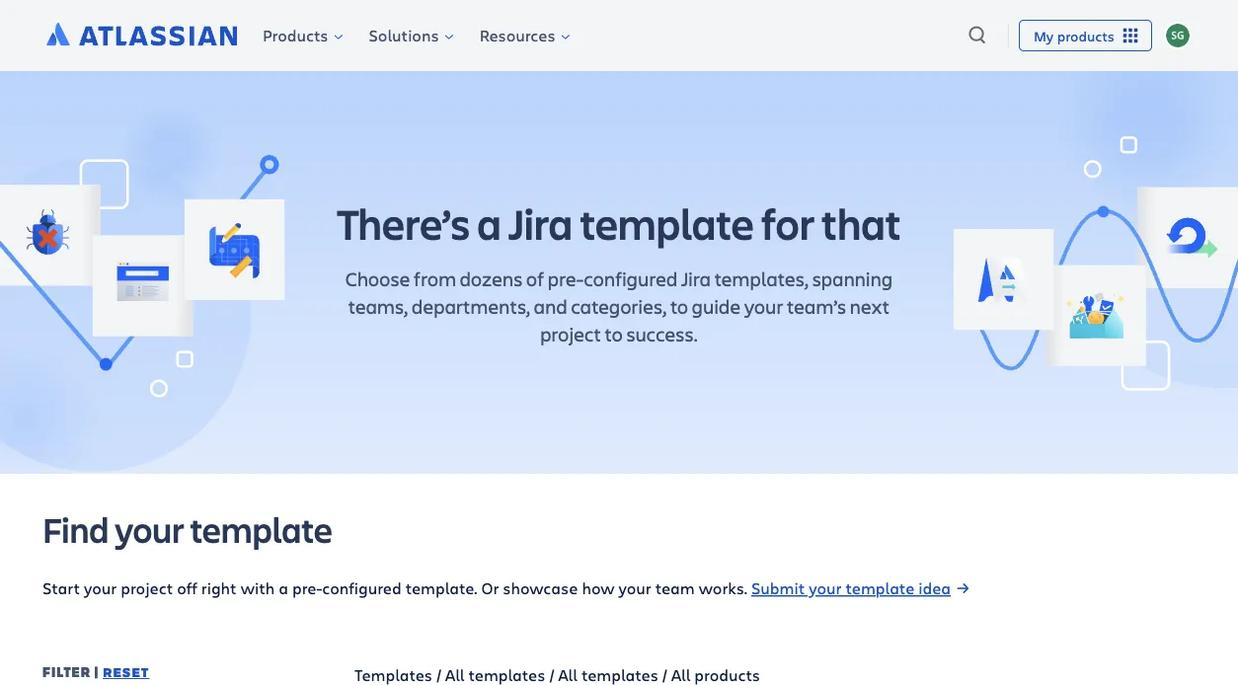 Task type: describe. For each thing, give the bounding box(es) containing it.
for
[[762, 194, 815, 252]]

templates,
[[715, 265, 809, 291]]

filter | reset
[[42, 663, 150, 681]]

template.
[[406, 578, 478, 599]]

0 vertical spatial template
[[580, 194, 754, 252]]

your right submit
[[809, 578, 842, 599]]

departments,
[[412, 293, 531, 319]]

start your project off right with a pre-configured template. or showcase how your team works. submit your template idea
[[42, 578, 951, 599]]

idea
[[919, 578, 951, 599]]

guide
[[692, 293, 741, 319]]

how
[[582, 578, 615, 599]]

right
[[201, 578, 237, 599]]

0 horizontal spatial pre-
[[292, 578, 322, 599]]

from
[[414, 265, 456, 291]]

resources
[[480, 25, 556, 46]]

showcase
[[503, 578, 578, 599]]

pre- inside choose from dozens of pre-configured jira templates, spanning teams, departments, and categories, to guide your team's next project to success.
[[548, 265, 584, 291]]

dozens
[[460, 265, 523, 291]]

jira inside choose from dozens of pre-configured jira templates, spanning teams, departments, and categories, to guide your team's next project to success.
[[681, 265, 711, 291]]

success.
[[627, 320, 698, 347]]

products
[[263, 25, 328, 46]]

0 vertical spatial jira
[[509, 194, 573, 252]]

reset link
[[103, 663, 150, 681]]

choose
[[345, 265, 410, 291]]

there's a jira template for that
[[337, 194, 901, 252]]

project inside choose from dozens of pre-configured jira templates, spanning teams, departments, and categories, to guide your team's next project to success.
[[540, 320, 601, 347]]

there's
[[337, 194, 470, 252]]

next
[[850, 293, 890, 319]]

0 horizontal spatial configured
[[322, 578, 402, 599]]

0 horizontal spatial a
[[279, 578, 288, 599]]

1 horizontal spatial to
[[671, 293, 689, 319]]

app switcher image
[[1120, 25, 1142, 46]]

0 horizontal spatial template
[[190, 506, 333, 553]]

and
[[534, 293, 568, 319]]

team
[[655, 578, 695, 599]]

find your template
[[42, 506, 333, 553]]

submit
[[752, 578, 805, 599]]



Task type: locate. For each thing, give the bounding box(es) containing it.
0 vertical spatial project
[[540, 320, 601, 347]]

1 horizontal spatial configured
[[584, 265, 678, 291]]

sam green image
[[1166, 24, 1190, 47]]

teams,
[[348, 293, 408, 319]]

start your
[[42, 578, 117, 599]]

submit your template idea link
[[752, 577, 986, 600]]

off
[[177, 578, 197, 599]]

resources link
[[466, 21, 580, 50]]

jira
[[509, 194, 573, 252], [681, 265, 711, 291]]

jira up of
[[509, 194, 573, 252]]

configured up categories, on the top of the page
[[584, 265, 678, 291]]

project
[[540, 320, 601, 347], [121, 578, 173, 599]]

1 horizontal spatial template
[[580, 194, 754, 252]]

your up the off
[[115, 506, 184, 553]]

1 horizontal spatial a
[[477, 194, 502, 252]]

0 horizontal spatial to
[[605, 320, 623, 347]]

template
[[580, 194, 754, 252], [190, 506, 333, 553], [846, 578, 915, 599]]

2 vertical spatial template
[[846, 578, 915, 599]]

your down "templates,"
[[744, 293, 784, 319]]

template up choose from dozens of pre-configured jira templates, spanning teams, departments, and categories, to guide your team's next project to success.
[[580, 194, 754, 252]]

project down the and
[[540, 320, 601, 347]]

team's
[[787, 293, 847, 319]]

choose from dozens of pre-configured jira templates, spanning teams, departments, and categories, to guide your team's next project to success.
[[345, 265, 893, 347]]

spanning
[[813, 265, 893, 291]]

0 horizontal spatial jira
[[509, 194, 573, 252]]

1 horizontal spatial project
[[540, 320, 601, 347]]

find
[[42, 506, 109, 553]]

a up dozens
[[477, 194, 502, 252]]

0 vertical spatial pre-
[[548, 265, 584, 291]]

your
[[744, 293, 784, 319], [115, 506, 184, 553], [619, 578, 651, 599], [809, 578, 842, 599]]

project left the off
[[121, 578, 173, 599]]

a right "with"
[[279, 578, 288, 599]]

1 vertical spatial a
[[279, 578, 288, 599]]

categories,
[[571, 293, 667, 319]]

atlassian logo image
[[46, 22, 237, 46]]

solutions
[[369, 25, 439, 46]]

pre- right "with"
[[292, 578, 322, 599]]

template left 'idea'
[[846, 578, 915, 599]]

1 vertical spatial pre-
[[292, 578, 322, 599]]

your right how
[[619, 578, 651, 599]]

that
[[822, 194, 901, 252]]

pre-
[[548, 265, 584, 291], [292, 578, 322, 599]]

with
[[241, 578, 275, 599]]

0 horizontal spatial project
[[121, 578, 173, 599]]

pre- right of
[[548, 265, 584, 291]]

of
[[526, 265, 544, 291]]

or
[[482, 578, 499, 599]]

configured inside choose from dozens of pre-configured jira templates, spanning teams, departments, and categories, to guide your team's next project to success.
[[584, 265, 678, 291]]

solutions link
[[355, 21, 464, 50]]

0 vertical spatial to
[[671, 293, 689, 319]]

1 horizontal spatial pre-
[[548, 265, 584, 291]]

reset
[[103, 663, 150, 681]]

0 vertical spatial configured
[[584, 265, 678, 291]]

a
[[477, 194, 502, 252], [279, 578, 288, 599]]

0 vertical spatial a
[[477, 194, 502, 252]]

1 vertical spatial to
[[605, 320, 623, 347]]

products link
[[249, 21, 353, 50]]

1 vertical spatial jira
[[681, 265, 711, 291]]

1 horizontal spatial jira
[[681, 265, 711, 291]]

works.
[[699, 578, 748, 599]]

1 vertical spatial configured
[[322, 578, 402, 599]]

your inside choose from dozens of pre-configured jira templates, spanning teams, departments, and categories, to guide your team's next project to success.
[[744, 293, 784, 319]]

1 vertical spatial project
[[121, 578, 173, 599]]

|
[[94, 663, 99, 681]]

template up "with"
[[190, 506, 333, 553]]

2 horizontal spatial template
[[846, 578, 915, 599]]

to
[[671, 293, 689, 319], [605, 320, 623, 347]]

to down categories, on the top of the page
[[605, 320, 623, 347]]

configured left template.
[[322, 578, 402, 599]]

1 vertical spatial template
[[190, 506, 333, 553]]

configured
[[584, 265, 678, 291], [322, 578, 402, 599]]

filter
[[42, 663, 91, 681]]

jira up "guide"
[[681, 265, 711, 291]]

to up success.
[[671, 293, 689, 319]]



